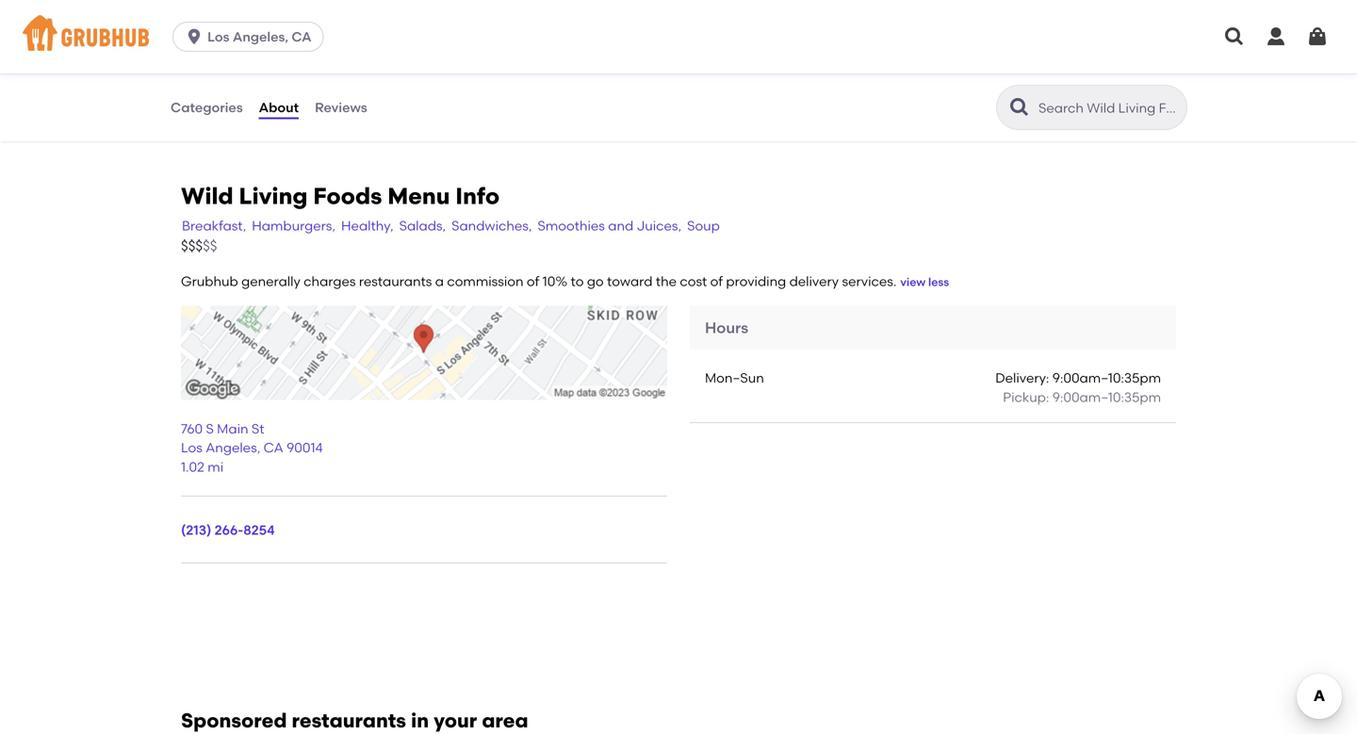 Task type: vqa. For each thing, say whether or not it's contained in the screenshot.
Peri- to the top
no



Task type: locate. For each thing, give the bounding box(es) containing it.
info
[[456, 182, 500, 210]]

s
[[206, 421, 214, 437]]

266-
[[215, 522, 243, 538]]

760
[[181, 421, 203, 437]]

ca
[[292, 29, 312, 45], [264, 440, 283, 456]]

760 s main st los angeles , ca 90014 1.02 mi
[[181, 421, 323, 475]]

los inside button
[[207, 29, 230, 45]]

toward
[[607, 273, 653, 289]]

1 of from the left
[[527, 273, 540, 289]]

0 horizontal spatial los
[[181, 440, 203, 456]]

0 vertical spatial los
[[207, 29, 230, 45]]

los inside 760 s main st los angeles , ca 90014 1.02 mi
[[181, 440, 203, 456]]

grubhub
[[181, 273, 238, 289]]

1 vertical spatial los
[[181, 440, 203, 456]]

st
[[252, 421, 264, 437]]

about button
[[258, 74, 300, 141]]

los up dishes
[[207, 29, 230, 45]]

1 vertical spatial ca
[[264, 440, 283, 456]]

breakfast, button
[[181, 215, 247, 236]]

menu
[[388, 182, 450, 210]]

90014
[[287, 440, 323, 456]]

to
[[571, 273, 584, 289]]

1 9:00am–10:35pm from the top
[[1053, 370, 1161, 386]]

0 horizontal spatial of
[[527, 273, 540, 289]]

mi
[[208, 459, 224, 475]]

restaurants left in
[[292, 709, 406, 733]]

1 svg image from the left
[[1224, 25, 1246, 48]]

healthy, button
[[340, 215, 395, 236]]

ca right ,
[[264, 440, 283, 456]]

9:00am–10:35pm down delivery: 9:00am–10:35pm
[[1053, 389, 1161, 405]]

about
[[259, 99, 299, 115]]

categories button
[[170, 74, 244, 141]]

2 svg image from the left
[[1307, 25, 1329, 48]]

of right cost
[[710, 273, 723, 289]]

healthy,
[[341, 218, 394, 234]]

los angeles, ca button
[[173, 22, 331, 52]]

providing
[[726, 273, 786, 289]]

1 horizontal spatial ca
[[292, 29, 312, 45]]

1 horizontal spatial of
[[710, 273, 723, 289]]

0 horizontal spatial svg image
[[1224, 25, 1246, 48]]

0 vertical spatial 9:00am–10:35pm
[[1053, 370, 1161, 386]]

main
[[217, 421, 248, 437]]

0 vertical spatial ca
[[292, 29, 312, 45]]

of
[[527, 273, 540, 289], [710, 273, 723, 289]]

9:00am–10:35pm
[[1053, 370, 1161, 386], [1053, 389, 1161, 405]]

smoothies and juices, button
[[537, 215, 683, 236]]

foods
[[313, 182, 382, 210]]

svg image
[[1265, 25, 1288, 48], [185, 27, 204, 46]]

pickup: 9:00am–10:35pm
[[1003, 389, 1161, 405]]

traditional
[[170, 38, 259, 54]]

1 vertical spatial 9:00am–10:35pm
[[1053, 389, 1161, 405]]

area
[[482, 709, 528, 733]]

hamburgers,
[[252, 218, 336, 234]]

0 horizontal spatial svg image
[[185, 27, 204, 46]]

view less button
[[901, 274, 949, 291]]

categories
[[171, 99, 243, 115]]

ca right the angeles,
[[292, 29, 312, 45]]

hamburgers, button
[[251, 215, 337, 236]]

search icon image
[[1009, 96, 1031, 119]]

commission
[[447, 273, 524, 289]]

10%
[[543, 273, 568, 289]]

los
[[207, 29, 230, 45], [181, 440, 203, 456]]

of left 10%
[[527, 273, 540, 289]]

svg image
[[1224, 25, 1246, 48], [1307, 25, 1329, 48]]

sandwiches,
[[452, 218, 532, 234]]

1 horizontal spatial los
[[207, 29, 230, 45]]

los down 760
[[181, 440, 203, 456]]

angeles
[[206, 440, 257, 456]]

(213) 266-8254
[[181, 522, 275, 538]]

9:00am–10:35pm for pickup: 9:00am–10:35pm
[[1053, 389, 1161, 405]]

angeles,
[[233, 29, 288, 45]]

delivery: 9:00am–10:35pm
[[996, 370, 1161, 386]]

1 horizontal spatial svg image
[[1307, 25, 1329, 48]]

sponsored restaurants in your area
[[181, 709, 528, 733]]

tab
[[162, 0, 309, 21]]

your
[[434, 709, 477, 733]]

sandwiches, button
[[451, 215, 533, 236]]

9:00am–10:35pm up the pickup: 9:00am–10:35pm
[[1053, 370, 1161, 386]]

restaurants
[[359, 273, 432, 289], [292, 709, 406, 733]]

cost
[[680, 273, 707, 289]]

a
[[435, 273, 444, 289]]

0 horizontal spatial ca
[[264, 440, 283, 456]]

2 9:00am–10:35pm from the top
[[1053, 389, 1161, 405]]

restaurants left a
[[359, 273, 432, 289]]



Task type: describe. For each thing, give the bounding box(es) containing it.
1 vertical spatial restaurants
[[292, 709, 406, 733]]

los angeles, ca
[[207, 29, 312, 45]]

pickup:
[[1003, 389, 1050, 405]]

smoothies
[[538, 218, 605, 234]]

charges
[[304, 273, 356, 289]]

breakfast,
[[182, 218, 246, 234]]

wild living foods menu info
[[181, 182, 500, 210]]

the
[[656, 273, 677, 289]]

ca inside the los angeles, ca button
[[292, 29, 312, 45]]

$$$
[[181, 238, 203, 255]]

0 vertical spatial restaurants
[[359, 273, 432, 289]]

delivery
[[790, 273, 839, 289]]

grubhub generally charges restaurants a commission of 10% to go toward the cost of providing delivery services. view less
[[181, 273, 949, 289]]

go
[[587, 273, 604, 289]]

mon–sun
[[705, 370, 764, 386]]

$$$$$
[[181, 238, 217, 255]]

hours
[[705, 319, 749, 337]]

less
[[929, 275, 949, 289]]

soup button
[[686, 215, 721, 236]]

services.
[[842, 273, 897, 289]]

8254
[[243, 522, 275, 538]]

svg image inside the los angeles, ca button
[[185, 27, 204, 46]]

soup
[[687, 218, 720, 234]]

wild
[[181, 182, 233, 210]]

,
[[257, 440, 260, 456]]

dishes
[[170, 58, 216, 74]]

view
[[901, 275, 926, 289]]

sponsored
[[181, 709, 287, 733]]

(213)
[[181, 522, 211, 538]]

main navigation navigation
[[0, 0, 1357, 74]]

and
[[608, 218, 634, 234]]

(213) 266-8254 button
[[181, 521, 275, 540]]

salads, button
[[398, 215, 447, 236]]

breakfast, hamburgers, healthy, salads, sandwiches, smoothies and juices, soup
[[182, 218, 720, 234]]

in
[[411, 709, 429, 733]]

generally
[[241, 273, 301, 289]]

ca inside 760 s main st los angeles , ca 90014 1.02 mi
[[264, 440, 283, 456]]

delivery:
[[996, 370, 1050, 386]]

9:00am–10:35pm for delivery: 9:00am–10:35pm
[[1053, 370, 1161, 386]]

living
[[239, 182, 308, 210]]

Search Wild Living Foods search field
[[1037, 99, 1181, 117]]

reviews button
[[314, 74, 368, 141]]

2 of from the left
[[710, 273, 723, 289]]

1.02
[[181, 459, 204, 475]]

1 horizontal spatial svg image
[[1265, 25, 1288, 48]]

traditional dishes
[[170, 38, 259, 74]]

reviews
[[315, 99, 367, 115]]

juices,
[[637, 218, 682, 234]]

salads,
[[399, 218, 446, 234]]



